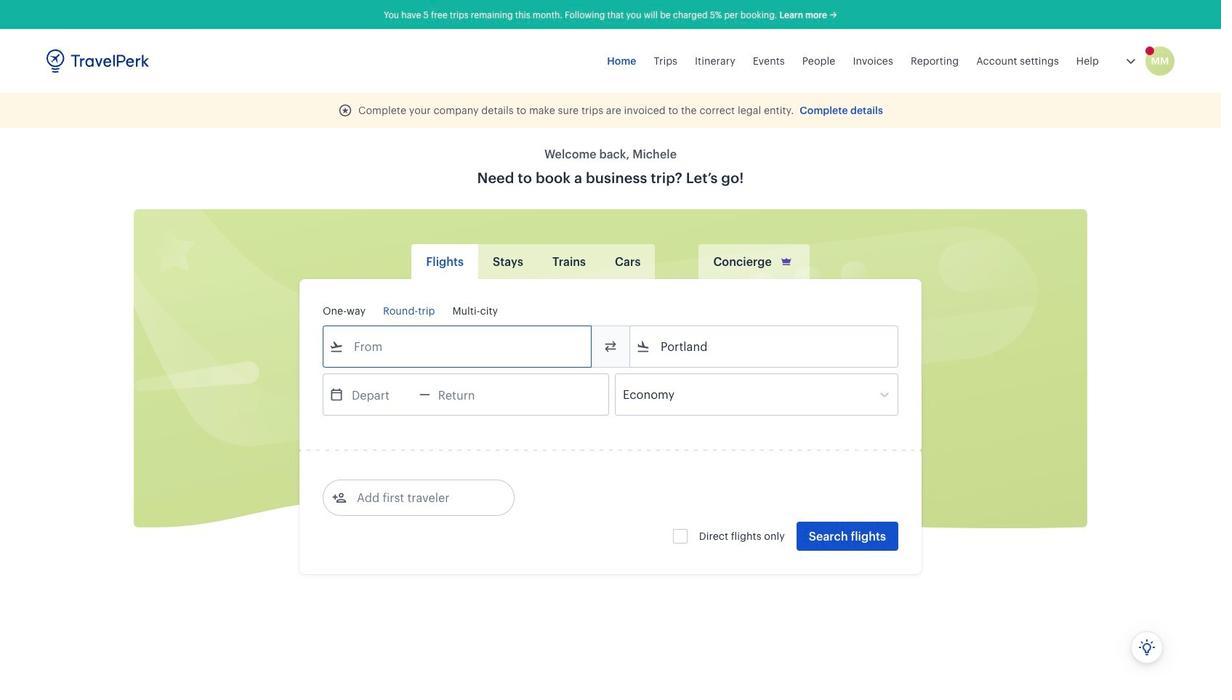 Task type: describe. For each thing, give the bounding box(es) containing it.
Add first traveler search field
[[347, 487, 498, 510]]

Depart text field
[[344, 375, 420, 415]]



Task type: vqa. For each thing, say whether or not it's contained in the screenshot.
top 'JetBlue Airways' "image"
no



Task type: locate. For each thing, give the bounding box(es) containing it.
Return text field
[[430, 375, 506, 415]]

To search field
[[651, 335, 879, 359]]

From search field
[[344, 335, 572, 359]]



